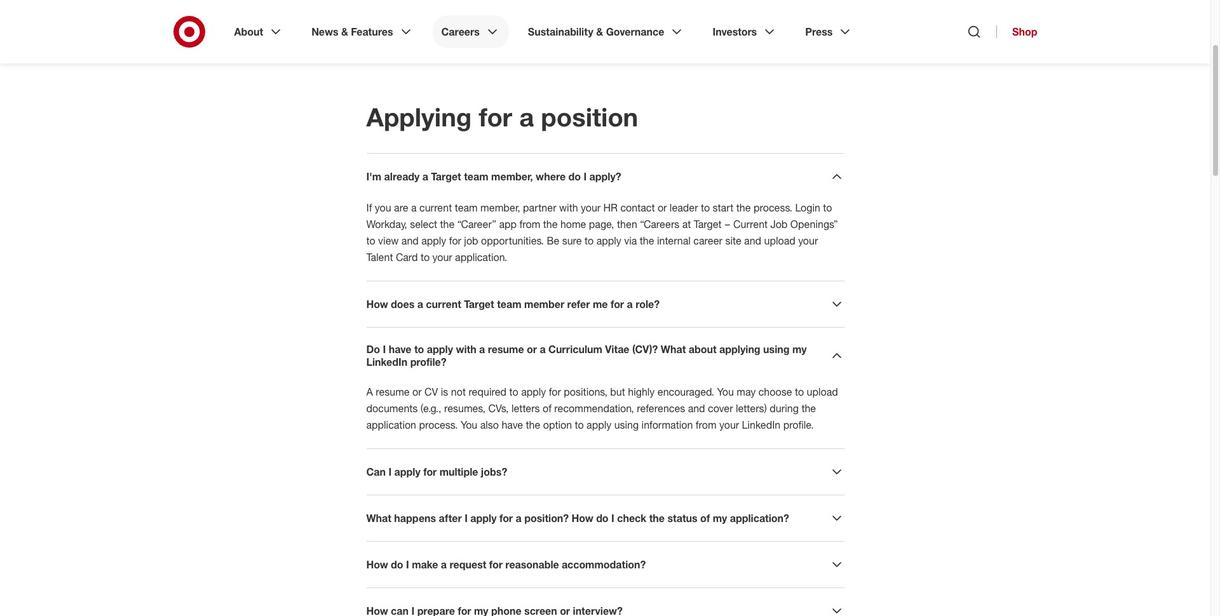 Task type: describe. For each thing, give the bounding box(es) containing it.
or inside a resume or cv is not required to apply for positions, but highly encouraged. you may choose to upload documents (e.g., resumes, cvs, letters of recommendation, references and cover letters) during the application process. you also have the option to apply using information from your linkedin profile.
[[413, 386, 422, 399]]

& for news
[[341, 25, 348, 38]]

1 horizontal spatial do
[[569, 170, 581, 183]]

linkedin inside do i have to apply with a resume or a curriculum vitae (cv)? what about applying using my linkedin profile?
[[366, 356, 408, 369]]

with inside if you are a current team member, partner with your hr contact or leader to start the process. login to workday, select the "career" app from the home page, then "careers at target – current job openings" to view and apply for job opportunities. be sure to apply via the internal career site and upload your talent card to your application.
[[559, 201, 578, 214]]

happens
[[394, 512, 436, 525]]

recommendation,
[[554, 402, 634, 415]]

press
[[805, 25, 833, 38]]

to up 'during'
[[795, 386, 804, 399]]

home
[[561, 218, 586, 231]]

i inside dropdown button
[[389, 466, 392, 479]]

with inside do i have to apply with a resume or a curriculum vitae (cv)? what about applying using my linkedin profile?
[[456, 343, 476, 356]]

for inside a resume or cv is not required to apply for positions, but highly encouraged. you may choose to upload documents (e.g., resumes, cvs, letters of recommendation, references and cover letters) during the application process. you also have the option to apply using information from your linkedin profile.
[[549, 386, 561, 399]]

status
[[668, 512, 698, 525]]

current
[[734, 218, 768, 231]]

features
[[351, 25, 393, 38]]

from inside a resume or cv is not required to apply for positions, but highly encouraged. you may choose to upload documents (e.g., resumes, cvs, letters of recommendation, references and cover letters) during the application process. you also have the option to apply using information from your linkedin profile.
[[696, 419, 717, 432]]

how inside what happens after i apply for a position? how do i check the status of my application? dropdown button
[[572, 512, 594, 525]]

1 horizontal spatial target
[[464, 298, 494, 311]]

a resume or cv is not required to apply for positions, but highly encouraged. you may choose to upload documents (e.g., resumes, cvs, letters of recommendation, references and cover letters) during the application process. you also have the option to apply using information from your linkedin profile.
[[366, 386, 838, 432]]

opportunities.
[[481, 235, 544, 247]]

target.
[[538, 4, 572, 18]]

a up required
[[479, 343, 485, 356]]

job
[[771, 218, 788, 231]]

a inside if you are a current team member, partner with your hr contact or leader to start the process. login to workday, select the "career" app from the home page, then "careers at target – current job openings" to view and apply for job opportunities. be sure to apply via the internal career site and upload your talent card to your application.
[[411, 201, 417, 214]]

a right does
[[417, 298, 423, 311]]

choose
[[759, 386, 792, 399]]

the up the profile.
[[802, 402, 816, 415]]

to left the view
[[366, 235, 375, 247]]

internal
[[657, 235, 691, 247]]

via
[[624, 235, 637, 247]]

select
[[410, 218, 437, 231]]

be
[[547, 235, 560, 247]]

not
[[451, 386, 466, 399]]

do i have to apply with a resume or a curriculum vitae (cv)? what about applying using my linkedin profile? button
[[366, 343, 844, 369]]

may
[[737, 386, 756, 399]]

have inside do i have to apply with a resume or a curriculum vitae (cv)? what about applying using my linkedin profile?
[[389, 343, 412, 356]]

the right via
[[640, 235, 654, 247]]

your down openings"
[[798, 235, 818, 247]]

investors
[[713, 25, 757, 38]]

a right make
[[441, 559, 447, 571]]

target inside if you are a current team member, partner with your hr contact or leader to start the process. login to workday, select the "career" app from the home page, then "careers at target – current job openings" to view and apply for job opportunities. be sure to apply via the internal career site and upload your talent card to your application.
[[694, 218, 722, 231]]

0 vertical spatial at
[[525, 4, 535, 18]]

for inside dropdown button
[[423, 466, 437, 479]]

where
[[536, 170, 566, 183]]

to right login
[[823, 201, 832, 214]]

answers
[[267, 4, 309, 18]]

profile.
[[783, 419, 814, 432]]

find answers to your questions about applying for jobs at target.
[[242, 4, 572, 18]]

0 horizontal spatial applying
[[437, 4, 481, 18]]

contact
[[621, 201, 655, 214]]

highly
[[628, 386, 655, 399]]

process. inside if you are a current team member, partner with your hr contact or leader to start the process. login to workday, select the "career" app from the home page, then "careers at target – current job openings" to view and apply for job opportunities. be sure to apply via the internal career site and upload your talent card to your application.
[[754, 201, 793, 214]]

accommodation?
[[562, 559, 646, 571]]

a left role?
[[627, 298, 633, 311]]

app
[[499, 218, 517, 231]]

using inside a resume or cv is not required to apply for positions, but highly encouraged. you may choose to upload documents (e.g., resumes, cvs, letters of recommendation, references and cover letters) during the application process. you also have the option to apply using information from your linkedin profile.
[[614, 419, 639, 432]]

vitae
[[605, 343, 630, 356]]

what happens after i apply for a position? how do i check the status of my application?
[[366, 512, 789, 525]]

for up i'm already a target team member, where do i apply? on the top
[[479, 102, 512, 132]]

i right the after
[[465, 512, 468, 525]]

reasonable
[[505, 559, 559, 571]]

i'm
[[366, 170, 381, 183]]

your right card at the top of the page
[[433, 251, 452, 264]]

i left apply?
[[584, 170, 587, 183]]

your up page,
[[581, 201, 601, 214]]

sustainability
[[528, 25, 594, 38]]

required
[[469, 386, 507, 399]]

a left position?
[[516, 512, 522, 525]]

2 horizontal spatial do
[[596, 512, 609, 525]]

about link
[[225, 15, 292, 48]]

role?
[[636, 298, 660, 311]]

apply?
[[590, 170, 621, 183]]

2 horizontal spatial and
[[744, 235, 762, 247]]

page,
[[589, 218, 614, 231]]

governance
[[606, 25, 665, 38]]

application.
[[455, 251, 507, 264]]

do i have to apply with a resume or a curriculum vitae (cv)? what about applying using my linkedin profile?
[[366, 343, 807, 369]]

jobs?
[[481, 466, 507, 479]]

if
[[366, 201, 372, 214]]

i left check
[[612, 512, 615, 525]]

application
[[366, 419, 416, 432]]

what happens after i apply for a position? how do i check the status of my application? button
[[366, 511, 844, 526]]

leader
[[670, 201, 698, 214]]

the inside dropdown button
[[649, 512, 665, 525]]

1 vertical spatial what
[[366, 512, 391, 525]]

talent
[[366, 251, 393, 264]]

site
[[725, 235, 742, 247]]

can i apply for multiple jobs? button
[[366, 465, 844, 480]]

for right request
[[489, 559, 503, 571]]

make
[[412, 559, 438, 571]]

to up letters
[[509, 386, 518, 399]]

(e.g.,
[[421, 402, 441, 415]]

card
[[396, 251, 418, 264]]

(cv)?
[[632, 343, 658, 356]]

resumes,
[[444, 402, 486, 415]]

at inside if you are a current team member, partner with your hr contact or leader to start the process. login to workday, select the "career" app from the home page, then "careers at target – current job openings" to view and apply for job opportunities. be sure to apply via the internal career site and upload your talent card to your application.
[[682, 218, 691, 231]]

resume inside do i have to apply with a resume or a curriculum vitae (cv)? what about applying using my linkedin profile?
[[488, 343, 524, 356]]

positions,
[[564, 386, 608, 399]]

letters)
[[736, 402, 767, 415]]

openings"
[[791, 218, 838, 231]]

your inside a resume or cv is not required to apply for positions, but highly encouraged. you may choose to upload documents (e.g., resumes, cvs, letters of recommendation, references and cover letters) during the application process. you also have the option to apply using information from your linkedin profile.
[[720, 419, 739, 432]]

a left the position on the top of the page
[[519, 102, 534, 132]]

apply down select
[[422, 235, 446, 247]]

if you are a current team member, partner with your hr contact or leader to start the process. login to workday, select the "career" app from the home page, then "careers at target – current job openings" to view and apply for job opportunities. be sure to apply via the internal career site and upload your talent card to your application.
[[366, 201, 838, 264]]

how does a current target team member refer me for a role? button
[[366, 297, 844, 312]]

upload inside if you are a current team member, partner with your hr contact or leader to start the process. login to workday, select the "career" app from the home page, then "careers at target – current job openings" to view and apply for job opportunities. be sure to apply via the internal career site and upload your talent card to your application.
[[764, 235, 796, 247]]

login
[[795, 201, 821, 214]]

position
[[541, 102, 638, 132]]

cv
[[425, 386, 438, 399]]

profile?
[[410, 356, 447, 369]]

team for current
[[455, 201, 478, 214]]

application?
[[730, 512, 789, 525]]

you
[[375, 201, 391, 214]]

how for how do i make a request for reasonable accommodation?
[[366, 559, 388, 571]]

linkedin inside a resume or cv is not required to apply for positions, but highly encouraged. you may choose to upload documents (e.g., resumes, cvs, letters of recommendation, references and cover letters) during the application process. you also have the option to apply using information from your linkedin profile.
[[742, 419, 781, 432]]

to right option
[[575, 419, 584, 432]]

letters
[[512, 402, 540, 415]]

do
[[366, 343, 380, 356]]

careers
[[441, 25, 480, 38]]



Task type: locate. For each thing, give the bounding box(es) containing it.
questions
[[351, 4, 401, 18]]

& inside news & features link
[[341, 25, 348, 38]]

1 horizontal spatial from
[[696, 419, 717, 432]]

to up news
[[312, 4, 323, 18]]

1 horizontal spatial &
[[596, 25, 603, 38]]

how for how does a current target team member refer me for a role?
[[366, 298, 388, 311]]

the right select
[[440, 218, 455, 231]]

apply down recommendation,
[[587, 419, 612, 432]]

team for target
[[497, 298, 522, 311]]

news & features
[[312, 25, 393, 38]]

2 vertical spatial or
[[413, 386, 422, 399]]

applying inside do i have to apply with a resume or a curriculum vitae (cv)? what about applying using my linkedin profile?
[[720, 343, 761, 356]]

current inside dropdown button
[[426, 298, 461, 311]]

with up home
[[559, 201, 578, 214]]

investors link
[[704, 15, 786, 48]]

0 vertical spatial linkedin
[[366, 356, 408, 369]]

1 vertical spatial or
[[527, 343, 537, 356]]

references
[[637, 402, 685, 415]]

1 & from the left
[[341, 25, 348, 38]]

apply inside do i have to apply with a resume or a curriculum vitae (cv)? what about applying using my linkedin profile?
[[427, 343, 453, 356]]

me
[[593, 298, 608, 311]]

current up select
[[420, 201, 452, 214]]

2 horizontal spatial or
[[658, 201, 667, 214]]

view
[[378, 235, 399, 247]]

from down partner
[[520, 218, 540, 231]]

my up 'during'
[[793, 343, 807, 356]]

my inside do i have to apply with a resume or a curriculum vitae (cv)? what about applying using my linkedin profile?
[[793, 343, 807, 356]]

of
[[543, 402, 552, 415], [701, 512, 710, 525]]

job
[[464, 235, 478, 247]]

using up choose
[[763, 343, 790, 356]]

to right sure
[[585, 235, 594, 247]]

for inside if you are a current team member, partner with your hr contact or leader to start the process. login to workday, select the "career" app from the home page, then "careers at target – current job openings" to view and apply for job opportunities. be sure to apply via the internal career site and upload your talent card to your application.
[[449, 235, 461, 247]]

2 vertical spatial target
[[464, 298, 494, 311]]

from down cover
[[696, 419, 717, 432]]

do left make
[[391, 559, 403, 571]]

upload
[[764, 235, 796, 247], [807, 386, 838, 399]]

have right do
[[389, 343, 412, 356]]

what left happens
[[366, 512, 391, 525]]

0 vertical spatial do
[[569, 170, 581, 183]]

0 vertical spatial member,
[[491, 170, 533, 183]]

i'm already a target team member, where do i apply? button
[[366, 169, 844, 184]]

apply inside can i apply for multiple jobs? dropdown button
[[394, 466, 421, 479]]

2 & from the left
[[596, 25, 603, 38]]

position?
[[524, 512, 569, 525]]

0 horizontal spatial do
[[391, 559, 403, 571]]

to inside do i have to apply with a resume or a curriculum vitae (cv)? what about applying using my linkedin profile?
[[414, 343, 424, 356]]

option
[[543, 419, 572, 432]]

have inside a resume or cv is not required to apply for positions, but highly encouraged. you may choose to upload documents (e.g., resumes, cvs, letters of recommendation, references and cover letters) during the application process. you also have the option to apply using information from your linkedin profile.
[[502, 419, 523, 432]]

i left make
[[406, 559, 409, 571]]

how inside the how does a current target team member refer me for a role? dropdown button
[[366, 298, 388, 311]]

1 vertical spatial resume
[[376, 386, 410, 399]]

using
[[763, 343, 790, 356], [614, 419, 639, 432]]

0 horizontal spatial using
[[614, 419, 639, 432]]

from inside if you are a current team member, partner with your hr contact or leader to start the process. login to workday, select the "career" app from the home page, then "careers at target – current job openings" to view and apply for job opportunities. be sure to apply via the internal career site and upload your talent card to your application.
[[520, 218, 540, 231]]

1 vertical spatial linkedin
[[742, 419, 781, 432]]

1 horizontal spatial what
[[661, 343, 686, 356]]

1 vertical spatial applying
[[720, 343, 761, 356]]

press link
[[797, 15, 862, 48]]

your
[[326, 4, 348, 18], [581, 201, 601, 214], [798, 235, 818, 247], [433, 251, 452, 264], [720, 419, 739, 432]]

1 horizontal spatial you
[[717, 386, 734, 399]]

1 horizontal spatial upload
[[807, 386, 838, 399]]

the down letters
[[526, 419, 540, 432]]

current inside if you are a current team member, partner with your hr contact or leader to start the process. login to workday, select the "career" app from the home page, then "careers at target – current job openings" to view and apply for job opportunities. be sure to apply via the internal career site and upload your talent card to your application.
[[420, 201, 452, 214]]

target right "already"
[[431, 170, 461, 183]]

to
[[312, 4, 323, 18], [701, 201, 710, 214], [823, 201, 832, 214], [366, 235, 375, 247], [585, 235, 594, 247], [421, 251, 430, 264], [414, 343, 424, 356], [509, 386, 518, 399], [795, 386, 804, 399], [575, 419, 584, 432]]

about up encouraged.
[[689, 343, 717, 356]]

–
[[725, 218, 731, 231]]

1 horizontal spatial linkedin
[[742, 419, 781, 432]]

then
[[617, 218, 637, 231]]

member, up app
[[481, 201, 520, 214]]

partner
[[523, 201, 556, 214]]

0 vertical spatial you
[[717, 386, 734, 399]]

1 vertical spatial team
[[455, 201, 478, 214]]

1 vertical spatial member,
[[481, 201, 520, 214]]

your up news
[[326, 4, 348, 18]]

of up option
[[543, 402, 552, 415]]

0 vertical spatial what
[[661, 343, 686, 356]]

can i apply for multiple jobs?
[[366, 466, 507, 479]]

how left make
[[366, 559, 388, 571]]

the right check
[[649, 512, 665, 525]]

0 horizontal spatial about
[[404, 4, 434, 18]]

at down leader
[[682, 218, 691, 231]]

about
[[404, 4, 434, 18], [689, 343, 717, 356]]

1 horizontal spatial of
[[701, 512, 710, 525]]

linkedin up a
[[366, 356, 408, 369]]

are
[[394, 201, 408, 214]]

i right can
[[389, 466, 392, 479]]

1 vertical spatial at
[[682, 218, 691, 231]]

have down letters
[[502, 419, 523, 432]]

0 vertical spatial or
[[658, 201, 667, 214]]

how
[[366, 298, 388, 311], [572, 512, 594, 525], [366, 559, 388, 571]]

upload up the profile.
[[807, 386, 838, 399]]

or inside do i have to apply with a resume or a curriculum vitae (cv)? what about applying using my linkedin profile?
[[527, 343, 537, 356]]

team
[[464, 170, 489, 183], [455, 201, 478, 214], [497, 298, 522, 311]]

multiple
[[440, 466, 478, 479]]

during
[[770, 402, 799, 415]]

1 vertical spatial my
[[713, 512, 727, 525]]

and down 'current'
[[744, 235, 762, 247]]

2 vertical spatial do
[[391, 559, 403, 571]]

1 horizontal spatial process.
[[754, 201, 793, 214]]

0 horizontal spatial process.
[[419, 419, 458, 432]]

1 vertical spatial with
[[456, 343, 476, 356]]

& inside sustainability & governance link
[[596, 25, 603, 38]]

1 horizontal spatial about
[[689, 343, 717, 356]]

upload inside a resume or cv is not required to apply for positions, but highly encouraged. you may choose to upload documents (e.g., resumes, cvs, letters of recommendation, references and cover letters) during the application process. you also have the option to apply using information from your linkedin profile.
[[807, 386, 838, 399]]

0 horizontal spatial you
[[461, 419, 478, 432]]

a right are
[[411, 201, 417, 214]]

how do i make a request for reasonable accommodation?
[[366, 559, 646, 571]]

1 horizontal spatial with
[[559, 201, 578, 214]]

0 horizontal spatial target
[[431, 170, 461, 183]]

i right do
[[383, 343, 386, 356]]

do right where
[[569, 170, 581, 183]]

what right the (cv)?
[[661, 343, 686, 356]]

a right "already"
[[422, 170, 428, 183]]

1 horizontal spatial my
[[793, 343, 807, 356]]

with right the profile?
[[456, 343, 476, 356]]

member, left where
[[491, 170, 533, 183]]

the up 'current'
[[737, 201, 751, 214]]

0 vertical spatial my
[[793, 343, 807, 356]]

jobs
[[501, 4, 522, 18]]

sustainability & governance link
[[519, 15, 694, 48]]

my
[[793, 343, 807, 356], [713, 512, 727, 525]]

applying up may
[[720, 343, 761, 356]]

linkedin down letters)
[[742, 419, 781, 432]]

0 vertical spatial with
[[559, 201, 578, 214]]

0 horizontal spatial with
[[456, 343, 476, 356]]

0 horizontal spatial &
[[341, 25, 348, 38]]

1 horizontal spatial have
[[502, 419, 523, 432]]

a
[[519, 102, 534, 132], [422, 170, 428, 183], [411, 201, 417, 214], [417, 298, 423, 311], [627, 298, 633, 311], [479, 343, 485, 356], [540, 343, 546, 356], [516, 512, 522, 525], [441, 559, 447, 571]]

the up the be
[[543, 218, 558, 231]]

0 horizontal spatial resume
[[376, 386, 410, 399]]

1 vertical spatial from
[[696, 419, 717, 432]]

for left position?
[[500, 512, 513, 525]]

about right questions
[[404, 4, 434, 18]]

process. up job
[[754, 201, 793, 214]]

1 vertical spatial you
[[461, 419, 478, 432]]

of right status
[[701, 512, 710, 525]]

member, inside if you are a current team member, partner with your hr contact or leader to start the process. login to workday, select the "career" app from the home page, then "careers at target – current job openings" to view and apply for job opportunities. be sure to apply via the internal career site and upload your talent card to your application.
[[481, 201, 520, 214]]

a
[[366, 386, 373, 399]]

about
[[234, 25, 263, 38]]

news
[[312, 25, 338, 38]]

team inside if you are a current team member, partner with your hr contact or leader to start the process. login to workday, select the "career" app from the home page, then "careers at target – current job openings" to view and apply for job opportunities. be sure to apply via the internal career site and upload your talent card to your application.
[[455, 201, 478, 214]]

& right news
[[341, 25, 348, 38]]

to left start at the right of the page
[[701, 201, 710, 214]]

your down cover
[[720, 419, 739, 432]]

do left check
[[596, 512, 609, 525]]

how inside how do i make a request for reasonable accommodation? dropdown button
[[366, 559, 388, 571]]

or up "careers
[[658, 201, 667, 214]]

is
[[441, 386, 448, 399]]

what inside do i have to apply with a resume or a curriculum vitae (cv)? what about applying using my linkedin profile?
[[661, 343, 686, 356]]

documents
[[366, 402, 418, 415]]

you down resumes,
[[461, 419, 478, 432]]

of inside dropdown button
[[701, 512, 710, 525]]

0 vertical spatial process.
[[754, 201, 793, 214]]

1 horizontal spatial resume
[[488, 343, 524, 356]]

news & features link
[[303, 15, 422, 48]]

1 horizontal spatial using
[[763, 343, 790, 356]]

2 vertical spatial how
[[366, 559, 388, 571]]

apply inside what happens after i apply for a position? how do i check the status of my application? dropdown button
[[471, 512, 497, 525]]

0 horizontal spatial upload
[[764, 235, 796, 247]]

applying up careers
[[437, 4, 481, 18]]

member
[[524, 298, 565, 311]]

0 vertical spatial about
[[404, 4, 434, 18]]

start
[[713, 201, 734, 214]]

how does a current target team member refer me for a role?
[[366, 298, 660, 311]]

process. down the (e.g.,
[[419, 419, 458, 432]]

shop
[[1013, 25, 1038, 38]]

resume up documents
[[376, 386, 410, 399]]

0 vertical spatial from
[[520, 218, 540, 231]]

curriculum
[[549, 343, 603, 356]]

for left multiple
[[423, 466, 437, 479]]

sure
[[562, 235, 582, 247]]

1 vertical spatial of
[[701, 512, 710, 525]]

or left curriculum
[[527, 343, 537, 356]]

at right jobs
[[525, 4, 535, 18]]

cover
[[708, 402, 733, 415]]

apply up letters
[[521, 386, 546, 399]]

apply up is
[[427, 343, 453, 356]]

to right card at the top of the page
[[421, 251, 430, 264]]

0 horizontal spatial or
[[413, 386, 422, 399]]

0 horizontal spatial at
[[525, 4, 535, 18]]

0 horizontal spatial have
[[389, 343, 412, 356]]

using inside do i have to apply with a resume or a curriculum vitae (cv)? what about applying using my linkedin profile?
[[763, 343, 790, 356]]

apply right the after
[[471, 512, 497, 525]]

careers link
[[433, 15, 509, 48]]

0 vertical spatial applying
[[437, 4, 481, 18]]

my right status
[[713, 512, 727, 525]]

0 vertical spatial team
[[464, 170, 489, 183]]

& left governance
[[596, 25, 603, 38]]

0 horizontal spatial what
[[366, 512, 391, 525]]

0 horizontal spatial of
[[543, 402, 552, 415]]

current right does
[[426, 298, 461, 311]]

and up card at the top of the page
[[402, 235, 419, 247]]

1 vertical spatial have
[[502, 419, 523, 432]]

how left does
[[366, 298, 388, 311]]

i'm already a target team member, where do i apply?
[[366, 170, 621, 183]]

upload down job
[[764, 235, 796, 247]]

does
[[391, 298, 415, 311]]

for
[[484, 4, 497, 18], [479, 102, 512, 132], [449, 235, 461, 247], [611, 298, 624, 311], [549, 386, 561, 399], [423, 466, 437, 479], [500, 512, 513, 525], [489, 559, 503, 571]]

for right me
[[611, 298, 624, 311]]

applying for a position
[[366, 102, 638, 132]]

1 vertical spatial process.
[[419, 419, 458, 432]]

1 vertical spatial upload
[[807, 386, 838, 399]]

to right do
[[414, 343, 424, 356]]

also
[[480, 419, 499, 432]]

1 horizontal spatial and
[[688, 402, 705, 415]]

about inside do i have to apply with a resume or a curriculum vitae (cv)? what about applying using my linkedin profile?
[[689, 343, 717, 356]]

you up cover
[[717, 386, 734, 399]]

0 vertical spatial how
[[366, 298, 388, 311]]

refer
[[567, 298, 590, 311]]

information
[[642, 419, 693, 432]]

0 horizontal spatial my
[[713, 512, 727, 525]]

1 vertical spatial about
[[689, 343, 717, 356]]

apply right can
[[394, 466, 421, 479]]

0 vertical spatial current
[[420, 201, 452, 214]]

resume down how does a current target team member refer me for a role?
[[488, 343, 524, 356]]

can
[[366, 466, 386, 479]]

member,
[[491, 170, 533, 183], [481, 201, 520, 214]]

0 horizontal spatial from
[[520, 218, 540, 231]]

shop link
[[997, 25, 1038, 38]]

for left job
[[449, 235, 461, 247]]

and inside a resume or cv is not required to apply for positions, but highly encouraged. you may choose to upload documents (e.g., resumes, cvs, letters of recommendation, references and cover letters) during the application process. you also have the option to apply using information from your linkedin profile.
[[688, 402, 705, 415]]

1 vertical spatial do
[[596, 512, 609, 525]]

i
[[584, 170, 587, 183], [383, 343, 386, 356], [389, 466, 392, 479], [465, 512, 468, 525], [612, 512, 615, 525], [406, 559, 409, 571]]

1 vertical spatial target
[[694, 218, 722, 231]]

1 horizontal spatial at
[[682, 218, 691, 231]]

process. inside a resume or cv is not required to apply for positions, but highly encouraged. you may choose to upload documents (e.g., resumes, cvs, letters of recommendation, references and cover letters) during the application process. you also have the option to apply using information from your linkedin profile.
[[419, 419, 458, 432]]

how right position?
[[572, 512, 594, 525]]

1 horizontal spatial or
[[527, 343, 537, 356]]

for left positions,
[[549, 386, 561, 399]]

0 vertical spatial resume
[[488, 343, 524, 356]]

0 vertical spatial using
[[763, 343, 790, 356]]

what
[[661, 343, 686, 356], [366, 512, 391, 525]]

resume inside a resume or cv is not required to apply for positions, but highly encouraged. you may choose to upload documents (e.g., resumes, cvs, letters of recommendation, references and cover letters) during the application process. you also have the option to apply using information from your linkedin profile.
[[376, 386, 410, 399]]

2 vertical spatial team
[[497, 298, 522, 311]]

2 horizontal spatial target
[[694, 218, 722, 231]]

0 vertical spatial target
[[431, 170, 461, 183]]

& for sustainability
[[596, 25, 603, 38]]

or inside if you are a current team member, partner with your hr contact or leader to start the process. login to workday, select the "career" app from the home page, then "careers at target – current job openings" to view and apply for job opportunities. be sure to apply via the internal career site and upload your talent card to your application.
[[658, 201, 667, 214]]

1 vertical spatial how
[[572, 512, 594, 525]]

and down encouraged.
[[688, 402, 705, 415]]

i inside do i have to apply with a resume or a curriculum vitae (cv)? what about applying using my linkedin profile?
[[383, 343, 386, 356]]

cvs,
[[488, 402, 509, 415]]

0 vertical spatial of
[[543, 402, 552, 415]]

of inside a resume or cv is not required to apply for positions, but highly encouraged. you may choose to upload documents (e.g., resumes, cvs, letters of recommendation, references and cover letters) during the application process. you also have the option to apply using information from your linkedin profile.
[[543, 402, 552, 415]]

"career"
[[457, 218, 496, 231]]

after
[[439, 512, 462, 525]]

"careers
[[640, 218, 680, 231]]

target up career
[[694, 218, 722, 231]]

1 vertical spatial current
[[426, 298, 461, 311]]

0 vertical spatial upload
[[764, 235, 796, 247]]

1 horizontal spatial applying
[[720, 343, 761, 356]]

using down but on the bottom
[[614, 419, 639, 432]]

apply down page,
[[597, 235, 621, 247]]

a left curriculum
[[540, 343, 546, 356]]

1 vertical spatial using
[[614, 419, 639, 432]]

0 horizontal spatial and
[[402, 235, 419, 247]]

member, inside dropdown button
[[491, 170, 533, 183]]

already
[[384, 170, 420, 183]]

for left jobs
[[484, 4, 497, 18]]

workday,
[[366, 218, 407, 231]]

request
[[450, 559, 486, 571]]

target down the application.
[[464, 298, 494, 311]]

0 vertical spatial have
[[389, 343, 412, 356]]

how do i make a request for reasonable accommodation? button
[[366, 557, 844, 573]]

0 horizontal spatial linkedin
[[366, 356, 408, 369]]

process.
[[754, 201, 793, 214], [419, 419, 458, 432]]



Task type: vqa. For each thing, say whether or not it's contained in the screenshot.
committed
no



